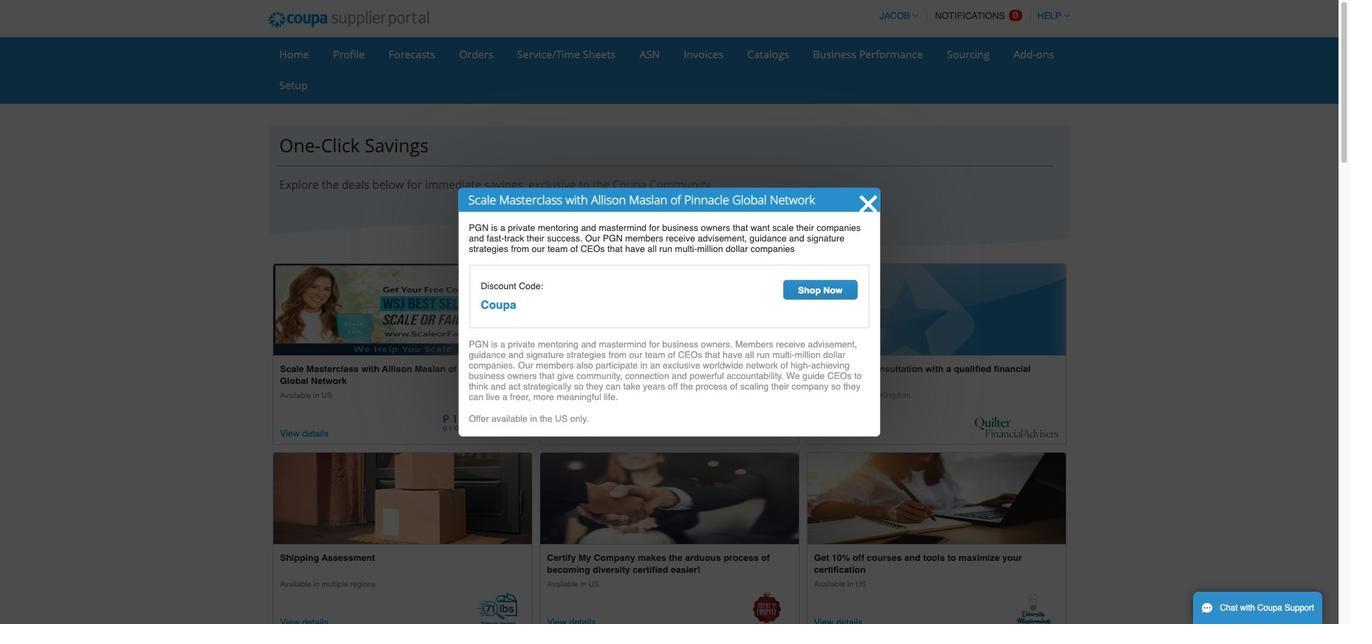 Task type: locate. For each thing, give the bounding box(es) containing it.
coupa supplier portal image
[[258, 2, 439, 37]]

71lbs image
[[273, 453, 532, 545], [472, 592, 525, 625]]

1 vertical spatial kleercard image
[[708, 407, 792, 439]]

0 vertical spatial pinnacle global network image
[[273, 264, 532, 356]]

diversity masterminds image
[[807, 453, 1066, 545], [1017, 592, 1052, 625]]

0 vertical spatial diversity masterminds image
[[807, 453, 1066, 545]]

1 vertical spatial diversity masterminds image
[[1017, 592, 1052, 625]]

1 vertical spatial pinnacle global network image
[[440, 414, 525, 439]]

0 vertical spatial quilter financial advisers image
[[807, 264, 1066, 356]]

pinnacle global network image
[[273, 264, 532, 356], [440, 414, 525, 439]]

kleercard image
[[540, 264, 799, 356], [708, 407, 792, 439]]

quilter financial advisers image
[[807, 264, 1066, 356], [975, 417, 1059, 439]]

1 vertical spatial 71lbs image
[[472, 592, 525, 625]]



Task type: describe. For each thing, give the bounding box(es) containing it.
scale masterclass with allison maslan of pinnacle global network dialog
[[459, 188, 881, 437]]

certify my company image
[[540, 453, 799, 545]]

0 vertical spatial kleercard image
[[540, 264, 799, 356]]

certify my company image
[[753, 592, 782, 625]]

1 vertical spatial quilter financial advisers image
[[975, 417, 1059, 439]]

0 vertical spatial 71lbs image
[[273, 453, 532, 545]]

close image
[[858, 193, 881, 216]]



Task type: vqa. For each thing, say whether or not it's contained in the screenshot.
topmost Diversity Masterminds image
yes



